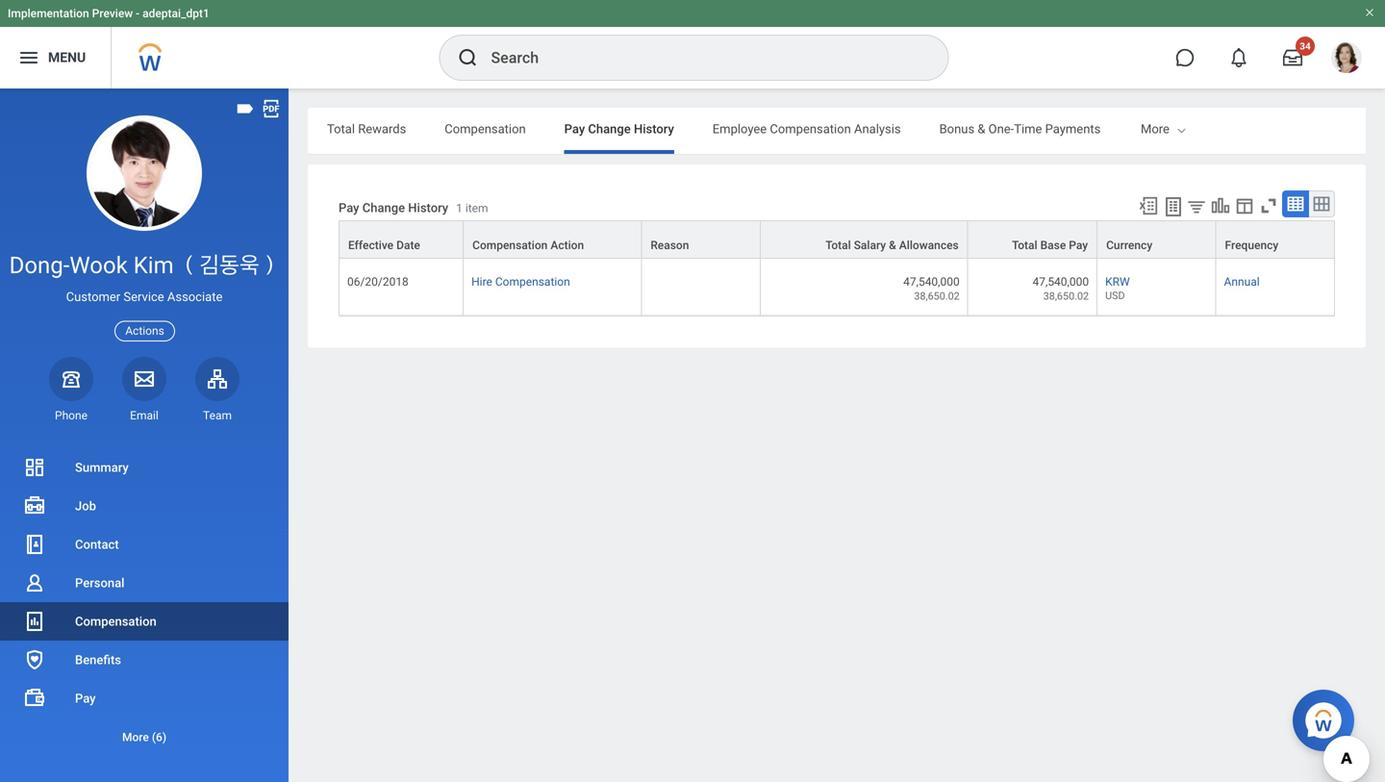 Task type: vqa. For each thing, say whether or not it's contained in the screenshot.
the rightmost the "History"
yes



Task type: describe. For each thing, give the bounding box(es) containing it.
export to excel image
[[1138, 195, 1159, 216]]

profile logan mcneil image
[[1332, 42, 1362, 77]]

more (6)
[[122, 731, 166, 744]]

pay change history
[[564, 122, 674, 136]]

expand table image
[[1312, 194, 1332, 214]]

base
[[1041, 239, 1066, 252]]

compensation action button
[[464, 221, 641, 258]]

phone
[[55, 409, 88, 422]]

frequency
[[1225, 239, 1279, 252]]

total rewards
[[327, 122, 406, 136]]

more for more
[[1141, 122, 1170, 136]]

total salary & allowances button
[[761, 221, 968, 258]]

& inside popup button
[[889, 239, 896, 252]]

view worker - expand/collapse chart image
[[1210, 195, 1231, 216]]

actions button
[[115, 321, 175, 341]]

reason
[[651, 239, 689, 252]]

salary
[[854, 239, 886, 252]]

notifications large image
[[1230, 48, 1249, 67]]

menu button
[[0, 27, 111, 89]]

view team image
[[206, 367, 229, 390]]

personal image
[[23, 571, 46, 595]]

email dong-wook kim （김동욱） element
[[122, 408, 166, 423]]

date
[[396, 239, 420, 252]]

usd
[[1106, 290, 1125, 302]]

implementation preview -   adeptai_dpt1
[[8, 7, 210, 20]]

benefits link
[[0, 641, 289, 679]]

Search Workday  search field
[[491, 37, 909, 79]]

benefits
[[75, 653, 121, 667]]

1
[[456, 201, 463, 215]]

pay for pay change history
[[564, 122, 585, 136]]

view printable version (pdf) image
[[261, 98, 282, 119]]

item
[[465, 201, 488, 215]]

service
[[124, 290, 164, 304]]

frequency button
[[1217, 221, 1334, 258]]

more (6) button
[[0, 718, 289, 756]]

team
[[203, 409, 232, 422]]

actions
[[125, 324, 164, 338]]

history for pay change history
[[634, 122, 674, 136]]

34 button
[[1272, 37, 1315, 79]]

personal link
[[0, 564, 289, 602]]

compensation image
[[23, 610, 46, 633]]

phone dong-wook kim （김동욱） element
[[49, 408, 93, 423]]

customer service associate
[[66, 290, 223, 304]]

total salary & allowances
[[826, 239, 959, 252]]

menu banner
[[0, 0, 1385, 89]]

activity
[[1307, 122, 1348, 136]]

total for total base pay
[[1012, 239, 1038, 252]]

hire compensation
[[472, 275, 570, 289]]

reimbursable allowance plan activity
[[1139, 122, 1348, 136]]

rewards
[[358, 122, 406, 136]]

select to filter grid data image
[[1186, 196, 1207, 216]]

dong-wook kim （김동욱）
[[9, 252, 279, 279]]

krw link
[[1106, 271, 1130, 289]]

1 47,540,000 38,650.02 from the left
[[904, 275, 960, 302]]

total base pay
[[1012, 239, 1088, 252]]

wook
[[70, 252, 128, 279]]

mail image
[[133, 367, 156, 390]]

bonus & one-time payments
[[940, 122, 1101, 136]]

plan
[[1280, 122, 1304, 136]]

total for total salary & allowances
[[826, 239, 851, 252]]

contact image
[[23, 533, 46, 556]]

pay inside popup button
[[1069, 239, 1088, 252]]

reason button
[[642, 221, 760, 258]]

history for pay change history 1 item
[[408, 200, 448, 215]]

2 47,540,000 from the left
[[1033, 275, 1089, 289]]

associate
[[167, 290, 223, 304]]

analysis
[[854, 122, 901, 136]]

customer
[[66, 290, 120, 304]]

phone image
[[58, 367, 85, 390]]

annual
[[1224, 275, 1260, 289]]

implementation
[[8, 7, 89, 20]]

navigation pane region
[[0, 89, 289, 782]]

2 47,540,000 38,650.02 from the left
[[1033, 275, 1089, 302]]

dong-
[[9, 252, 70, 279]]

job link
[[0, 487, 289, 525]]

time
[[1014, 122, 1042, 136]]

compensation link
[[0, 602, 289, 641]]

hire
[[472, 275, 492, 289]]

row containing effective date
[[339, 220, 1335, 259]]



Task type: locate. For each thing, give the bounding box(es) containing it.
0 horizontal spatial total
[[327, 122, 355, 136]]

row containing 06/20/2018
[[339, 259, 1335, 316]]

compensation left analysis at the top right of page
[[770, 122, 851, 136]]

total
[[327, 122, 355, 136], [826, 239, 851, 252], [1012, 239, 1038, 252]]

change for pay change history 1 item
[[362, 200, 405, 215]]

0 vertical spatial more
[[1141, 122, 1170, 136]]

-
[[136, 7, 140, 20]]

list containing summary
[[0, 448, 289, 756]]

more (6) button
[[0, 726, 289, 749]]

list
[[0, 448, 289, 756]]

more for more (6)
[[122, 731, 149, 744]]

adeptai_dpt1
[[142, 7, 210, 20]]

menu
[[48, 50, 86, 66]]

2 horizontal spatial total
[[1012, 239, 1038, 252]]

pay image
[[23, 687, 46, 710]]

contact
[[75, 537, 119, 552]]

employee compensation analysis
[[713, 122, 901, 136]]

more inside dropdown button
[[122, 731, 149, 744]]

compensation down the search icon
[[445, 122, 526, 136]]

email
[[130, 409, 159, 422]]

1 horizontal spatial total
[[826, 239, 851, 252]]

history down search workday search box
[[634, 122, 674, 136]]

38,650.02
[[914, 290, 960, 302], [1044, 290, 1089, 302]]

47,540,000 38,650.02 down allowances
[[904, 275, 960, 302]]

1 horizontal spatial &
[[978, 122, 986, 136]]

38,650.02 down allowances
[[914, 290, 960, 302]]

more left (6) at bottom left
[[122, 731, 149, 744]]

total left rewards
[[327, 122, 355, 136]]

total left base
[[1012, 239, 1038, 252]]

history
[[634, 122, 674, 136], [408, 200, 448, 215]]

justify image
[[17, 46, 40, 69]]

compensation
[[445, 122, 526, 136], [770, 122, 851, 136], [472, 239, 548, 252], [495, 275, 570, 289], [75, 614, 157, 629]]

1 horizontal spatial history
[[634, 122, 674, 136]]

contact link
[[0, 525, 289, 564]]

history left 1
[[408, 200, 448, 215]]

47,540,000 38,650.02 down base
[[1033, 275, 1089, 302]]

2 38,650.02 from the left
[[1044, 290, 1089, 302]]

summary image
[[23, 456, 46, 479]]

0 horizontal spatial 38,650.02
[[914, 290, 960, 302]]

team dong-wook kim （김동욱） element
[[195, 408, 240, 423]]

1 vertical spatial more
[[122, 731, 149, 744]]

tag image
[[235, 98, 256, 119]]

summary link
[[0, 448, 289, 487]]

one-
[[989, 122, 1014, 136]]

0 vertical spatial &
[[978, 122, 986, 136]]

preview
[[92, 7, 133, 20]]

pay link
[[0, 679, 289, 718]]

inbox large image
[[1283, 48, 1303, 67]]

1 horizontal spatial more
[[1141, 122, 1170, 136]]

more up export to excel icon at the right of the page
[[1141, 122, 1170, 136]]

effective date
[[348, 239, 420, 252]]

allowance
[[1219, 122, 1277, 136]]

search image
[[457, 46, 480, 69]]

compensation down compensation action in the top of the page
[[495, 275, 570, 289]]

0 horizontal spatial more
[[122, 731, 149, 744]]

compensation action
[[472, 239, 584, 252]]

tab list containing total rewards
[[308, 108, 1366, 154]]

action
[[551, 239, 584, 252]]

0 horizontal spatial history
[[408, 200, 448, 215]]

toolbar
[[1129, 190, 1335, 220]]

job
[[75, 499, 96, 513]]

summary
[[75, 460, 129, 475]]

06/20/2018
[[347, 275, 409, 289]]

47,540,000
[[904, 275, 960, 289], [1033, 275, 1089, 289]]

phone button
[[49, 357, 93, 423]]

1 38,650.02 from the left
[[914, 290, 960, 302]]

total base pay button
[[969, 221, 1097, 258]]

effective
[[348, 239, 394, 252]]

export to worksheets image
[[1162, 195, 1185, 218]]

0 horizontal spatial &
[[889, 239, 896, 252]]

1 horizontal spatial change
[[588, 122, 631, 136]]

1 vertical spatial history
[[408, 200, 448, 215]]

close environment banner image
[[1364, 7, 1376, 18]]

2 row from the top
[[339, 259, 1335, 316]]

&
[[978, 122, 986, 136], [889, 239, 896, 252]]

0 horizontal spatial 47,540,000
[[904, 275, 960, 289]]

payments
[[1045, 122, 1101, 136]]

fullscreen image
[[1258, 195, 1280, 216]]

34
[[1300, 40, 1311, 52]]

1 horizontal spatial 38,650.02
[[1044, 290, 1089, 302]]

(6)
[[152, 731, 166, 744]]

change for pay change history
[[588, 122, 631, 136]]

0 horizontal spatial change
[[362, 200, 405, 215]]

total for total rewards
[[327, 122, 355, 136]]

annual link
[[1224, 275, 1260, 289]]

more
[[1141, 122, 1170, 136], [122, 731, 149, 744]]

bonus
[[940, 122, 975, 136]]

allowances
[[899, 239, 959, 252]]

benefits image
[[23, 648, 46, 672]]

compensation inside list
[[75, 614, 157, 629]]

compensation inside popup button
[[472, 239, 548, 252]]

currency
[[1106, 239, 1153, 252]]

job image
[[23, 495, 46, 518]]

（김동욱）
[[180, 252, 279, 279]]

47,540,000 38,650.02
[[904, 275, 960, 302], [1033, 275, 1089, 302]]

1 vertical spatial change
[[362, 200, 405, 215]]

personal
[[75, 576, 125, 590]]

currency button
[[1098, 221, 1216, 258]]

kim
[[133, 252, 174, 279]]

reimbursable
[[1139, 122, 1216, 136]]

table image
[[1286, 194, 1306, 214]]

47,540,000 down allowances
[[904, 275, 960, 289]]

38,650.02 left usd
[[1044, 290, 1089, 302]]

pay for pay change history 1 item
[[339, 200, 359, 215]]

change
[[588, 122, 631, 136], [362, 200, 405, 215]]

pay inside list
[[75, 691, 96, 706]]

employee
[[713, 122, 767, 136]]

row
[[339, 220, 1335, 259], [339, 259, 1335, 316]]

47,540,000 down base
[[1033, 275, 1089, 289]]

& right the salary
[[889, 239, 896, 252]]

1 vertical spatial &
[[889, 239, 896, 252]]

& left one-
[[978, 122, 986, 136]]

cell
[[642, 259, 761, 316]]

0 vertical spatial history
[[634, 122, 674, 136]]

1 horizontal spatial 47,540,000
[[1033, 275, 1089, 289]]

pay change history 1 item
[[339, 200, 488, 215]]

1 horizontal spatial 47,540,000 38,650.02
[[1033, 275, 1089, 302]]

effective date button
[[340, 221, 463, 258]]

1 47,540,000 from the left
[[904, 275, 960, 289]]

1 row from the top
[[339, 220, 1335, 259]]

click to view/edit grid preferences image
[[1234, 195, 1256, 216]]

0 horizontal spatial 47,540,000 38,650.02
[[904, 275, 960, 302]]

0 vertical spatial change
[[588, 122, 631, 136]]

team link
[[195, 357, 240, 423]]

total left the salary
[[826, 239, 851, 252]]

pay
[[564, 122, 585, 136], [339, 200, 359, 215], [1069, 239, 1088, 252], [75, 691, 96, 706]]

tab list
[[308, 108, 1366, 154]]

compensation down personal
[[75, 614, 157, 629]]

pay for pay
[[75, 691, 96, 706]]

email button
[[122, 357, 166, 423]]

compensation up hire compensation link
[[472, 239, 548, 252]]

krw
[[1106, 275, 1130, 289]]

hire compensation link
[[472, 275, 570, 289]]



